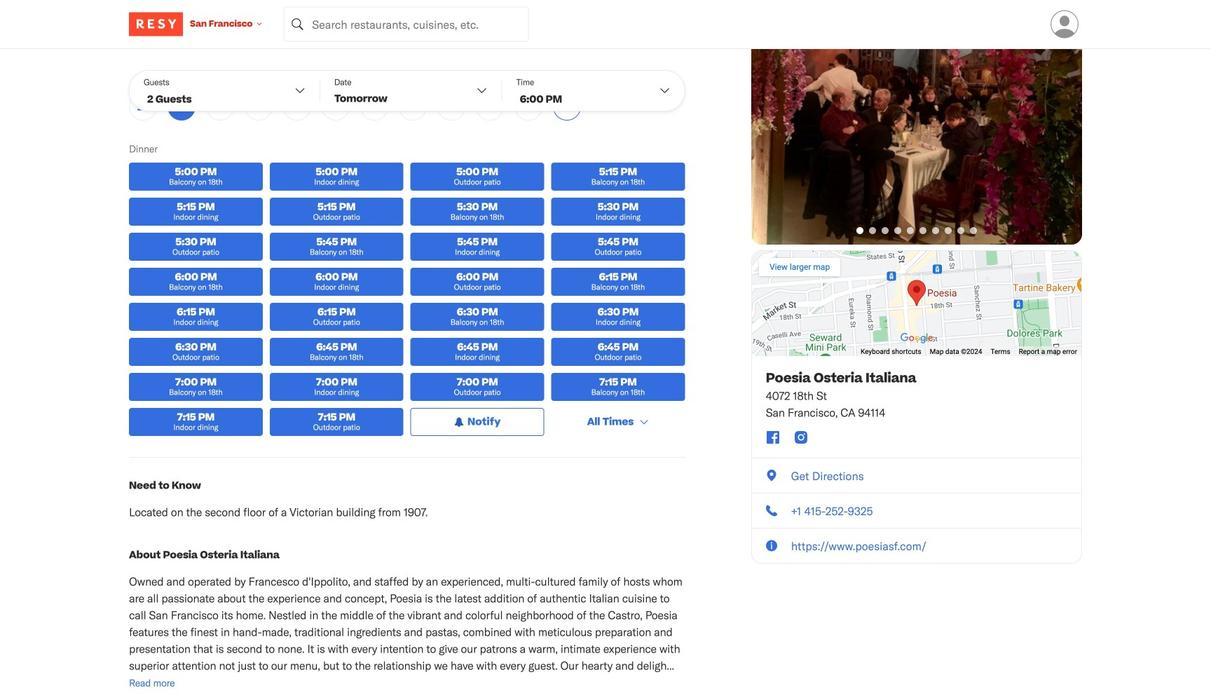 Task type: locate. For each thing, give the bounding box(es) containing it.
None field
[[283, 7, 529, 42]]

Search restaurants, cuisines, etc. text field
[[283, 7, 529, 42]]



Task type: vqa. For each thing, say whether or not it's contained in the screenshot.
4.2 out of 5 stars image
no



